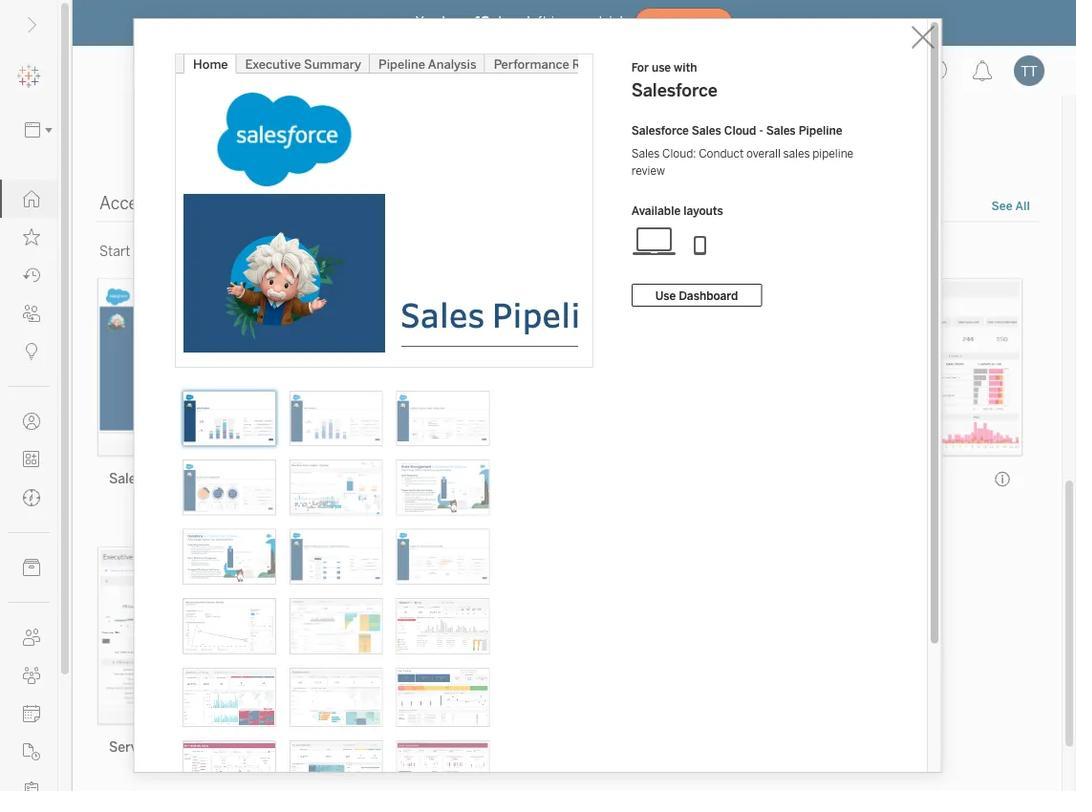 Task type: locate. For each thing, give the bounding box(es) containing it.
0 horizontal spatial data
[[432, 244, 459, 260]]

data
[[432, 244, 459, 260], [598, 244, 625, 260]]

1 horizontal spatial data
[[598, 244, 625, 260]]

get
[[644, 244, 663, 260]]

phone image
[[677, 226, 723, 256]]

laptop image
[[631, 226, 677, 256]]

layouts
[[684, 204, 723, 218]]

0 vertical spatial your
[[567, 14, 595, 30]]

see all
[[992, 199, 1031, 213]]

in right left
[[552, 14, 563, 30]]

for
[[631, 61, 649, 75]]

salesforce case tracking image
[[396, 668, 490, 728]]

use right for
[[652, 61, 671, 75]]

you have 13 days left in your trial.
[[416, 14, 627, 30]]

started.
[[666, 244, 714, 260]]

1 horizontal spatial to
[[628, 244, 641, 260]]

salesforce inside 'salesforce sales cloud - sales pipeline sales cloud: conduct overall sales pipeline review'
[[631, 124, 689, 138]]

1 horizontal spatial use
[[652, 61, 671, 75]]

salesforce sales cloud - sales pipeline sales cloud: conduct overall sales pipeline review
[[631, 124, 854, 178]]

salesforce account tracking image
[[289, 741, 383, 792]]

2 to from the left
[[628, 244, 641, 260]]

0 horizontal spatial use
[[525, 244, 547, 260]]

navigation panel element
[[0, 57, 57, 792]]

pipeline
[[799, 124, 843, 138]]

all
[[1016, 199, 1031, 213]]

start
[[99, 244, 130, 260]]

accelerators
[[99, 194, 199, 214]]

use
[[652, 61, 671, 75], [525, 244, 547, 260]]

your right sign
[[401, 244, 429, 260]]

0 vertical spatial use
[[652, 61, 671, 75]]

salesforce marketing leads image
[[289, 668, 383, 728]]

salesforce
[[631, 80, 718, 101], [631, 124, 689, 138], [109, 472, 175, 488]]

your
[[567, 14, 595, 30], [401, 244, 429, 260]]

salesforce for salesforce
[[109, 472, 175, 488]]

2 vertical spatial salesforce
[[109, 472, 175, 488]]

navigator
[[523, 741, 584, 756]]

have
[[442, 14, 472, 30]]

main navigation. press the up and down arrow keys to access links. element
[[0, 180, 57, 792]]

salesforce service cloud - voice call image
[[396, 529, 490, 585]]

data right sample
[[598, 244, 625, 260]]

salesforce opportunity tracking image
[[396, 598, 490, 655]]

1 horizontal spatial in
[[552, 14, 563, 30]]

sample
[[550, 244, 595, 260]]

with
[[674, 61, 697, 75]]

13
[[476, 14, 490, 30]]

0 horizontal spatial to
[[386, 244, 398, 260]]

salesforce up cloud:
[[631, 124, 689, 138]]

salesforce open pipeline image
[[289, 598, 383, 655]]

dashboard
[[679, 289, 738, 302]]

your left trial.
[[567, 14, 595, 30]]

in right sign
[[372, 244, 383, 260]]

left
[[527, 14, 548, 30]]

built
[[201, 244, 228, 260]]

marketo
[[428, 472, 481, 488]]

1 data from the left
[[432, 244, 459, 260]]

data left source,
[[432, 244, 459, 260]]

to right sign
[[386, 244, 398, 260]]

1 vertical spatial your
[[401, 244, 429, 260]]

a
[[166, 244, 173, 260]]

to left get
[[628, 244, 641, 260]]

-
[[759, 124, 763, 138]]

salesforce down with
[[631, 80, 718, 101]]

salesforce left salesforce consumer goods cloud - key account management image
[[109, 472, 175, 488]]

1 vertical spatial salesforce
[[631, 124, 689, 138]]

linkedin sales navigator
[[428, 741, 584, 756]]

sales
[[783, 147, 810, 161]]

cloud:
[[662, 147, 696, 161]]

cloud
[[724, 124, 756, 138]]

you
[[416, 14, 438, 30]]

salesforce opportunity overview image
[[182, 668, 276, 728]]

see all link
[[991, 197, 1032, 217]]

for use with salesforce
[[631, 61, 718, 101]]

to
[[386, 244, 398, 260], [628, 244, 641, 260]]

in
[[552, 14, 563, 30], [372, 244, 383, 260]]

1 vertical spatial use
[[525, 244, 547, 260]]

servicenow itsm
[[109, 741, 220, 756]]

buy
[[659, 17, 681, 29]]

sales
[[692, 124, 721, 138], [766, 124, 796, 138], [631, 147, 660, 161], [485, 741, 520, 756]]

1 vertical spatial in
[[372, 244, 383, 260]]

use right or
[[525, 244, 547, 260]]



Task type: vqa. For each thing, say whether or not it's contained in the screenshot.
menu
no



Task type: describe. For each thing, give the bounding box(es) containing it.
now
[[684, 17, 710, 29]]

salesforce nonprofit cloud - grant management image
[[396, 460, 490, 516]]

trial.
[[599, 14, 627, 30]]

salesforce net zero cloud what-if image
[[182, 598, 276, 655]]

review
[[631, 164, 665, 178]]

0 vertical spatial in
[[552, 14, 563, 30]]

use
[[655, 289, 676, 302]]

salesforce service cloud - service desk image
[[396, 391, 490, 447]]

salesforce consumer goods cloud - key account management image
[[182, 460, 276, 516]]

salesforce education cloud - academic admissions process image
[[289, 529, 383, 585]]

simply
[[298, 244, 340, 260]]

overall
[[746, 147, 781, 161]]

or
[[509, 244, 522, 260]]

linkedin
[[428, 741, 482, 756]]

pre-
[[176, 244, 201, 260]]

salesforce nonprofit program management image
[[182, 741, 276, 792]]

salesforce nonprofit case management image
[[396, 741, 490, 792]]

itsm
[[187, 741, 220, 756]]

from
[[134, 244, 163, 260]]

salesforce for salesforce sales cloud - sales pipeline sales cloud: conduct overall sales pipeline review
[[631, 124, 689, 138]]

days
[[494, 14, 523, 30]]

sign
[[343, 244, 368, 260]]

use dashboard
[[655, 289, 738, 302]]

0 horizontal spatial in
[[372, 244, 383, 260]]

pipeline
[[813, 147, 854, 161]]

available
[[631, 204, 681, 218]]

0 vertical spatial salesforce
[[631, 80, 718, 101]]

use dashboard button
[[631, 284, 762, 307]]

flow
[[182, 80, 211, 96]]

use inside for use with salesforce
[[652, 61, 671, 75]]

salesforce sales cloud - weighted sales pipeline image
[[289, 391, 383, 447]]

sales up review
[[631, 147, 660, 161]]

2 data from the left
[[598, 244, 625, 260]]

workbook.
[[231, 244, 295, 260]]

sales right - at the right
[[766, 124, 796, 138]]

buy now
[[659, 17, 710, 29]]

available layouts
[[631, 204, 723, 218]]

salesforce nonprofit cloud - donations image
[[182, 529, 276, 585]]

sales right linkedin
[[485, 741, 520, 756]]

start from a pre-built workbook. simply sign in to your data source, or use sample data to get started.
[[99, 244, 714, 260]]

superstore flow
[[109, 80, 211, 96]]

salesforce sales cloud - sales pipeline image
[[182, 391, 276, 447]]

1 to from the left
[[386, 244, 398, 260]]

source,
[[462, 244, 506, 260]]

buy now button
[[635, 8, 734, 38]]

conduct
[[699, 147, 744, 161]]

1 horizontal spatial your
[[567, 14, 595, 30]]

superstore
[[109, 80, 179, 96]]

salesforce admin insights image
[[289, 460, 383, 516]]

sales up conduct
[[692, 124, 721, 138]]

servicenow
[[109, 741, 184, 756]]

0 horizontal spatial your
[[401, 244, 429, 260]]

see
[[992, 199, 1013, 213]]



